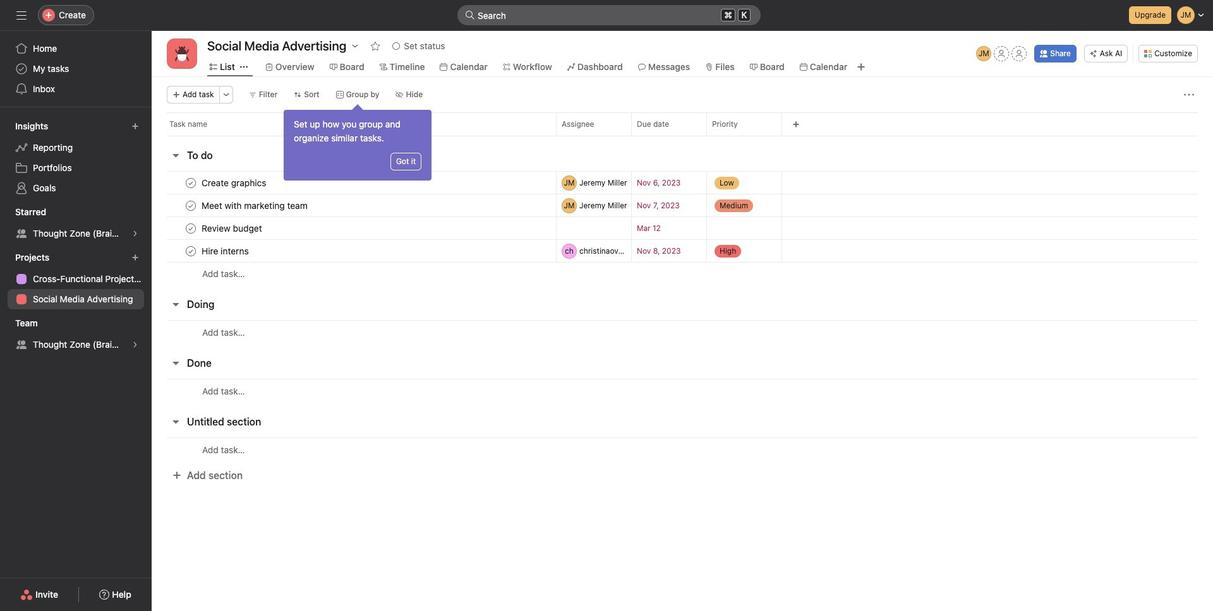 Task type: locate. For each thing, give the bounding box(es) containing it.
mark complete checkbox inside hire interns cell
[[183, 244, 198, 259]]

1 vertical spatial mark complete image
[[183, 244, 198, 259]]

collapse task list for this group image
[[171, 300, 181, 310], [171, 358, 181, 369]]

1 vertical spatial collapse task list for this group image
[[171, 417, 181, 427]]

task name text field inside hire interns cell
[[199, 245, 253, 258]]

3 mark complete checkbox from the top
[[183, 244, 198, 259]]

3 task name text field from the top
[[199, 222, 266, 235]]

add tab image
[[857, 62, 867, 72]]

Mark complete checkbox
[[183, 175, 198, 191], [183, 198, 198, 213], [183, 244, 198, 259]]

0 vertical spatial collapse task list for this group image
[[171, 300, 181, 310]]

mark complete checkbox inside meet with marketing team cell
[[183, 198, 198, 213]]

see details, thought zone (brainstorm space) image
[[131, 230, 139, 238], [131, 341, 139, 349]]

1 vertical spatial see details, thought zone (brainstorm space) image
[[131, 341, 139, 349]]

1 vertical spatial mark complete checkbox
[[183, 198, 198, 213]]

global element
[[0, 31, 152, 107]]

0 vertical spatial collapse task list for this group image
[[171, 150, 181, 161]]

2 see details, thought zone (brainstorm space) image from the top
[[131, 341, 139, 349]]

0 vertical spatial mark complete image
[[183, 175, 198, 191]]

1 vertical spatial mark complete image
[[183, 198, 198, 213]]

mark complete image for meet with marketing team cell
[[183, 198, 198, 213]]

Search tasks, projects, and more text field
[[458, 5, 761, 25]]

tooltip
[[284, 106, 432, 181]]

mark complete checkbox inside create graphics cell
[[183, 175, 198, 191]]

teams element
[[0, 312, 152, 358]]

None field
[[458, 5, 761, 25]]

0 vertical spatial see details, thought zone (brainstorm space) image
[[131, 230, 139, 238]]

Task name text field
[[199, 177, 270, 189], [199, 199, 311, 212], [199, 222, 266, 235], [199, 245, 253, 258]]

2 mark complete image from the top
[[183, 198, 198, 213]]

2 task name text field from the top
[[199, 199, 311, 212]]

task name text field inside meet with marketing team cell
[[199, 199, 311, 212]]

2 vertical spatial mark complete checkbox
[[183, 244, 198, 259]]

mark complete image
[[183, 175, 198, 191], [183, 198, 198, 213]]

2 mark complete image from the top
[[183, 244, 198, 259]]

1 mark complete image from the top
[[183, 175, 198, 191]]

1 collapse task list for this group image from the top
[[171, 150, 181, 161]]

collapse task list for this group image
[[171, 150, 181, 161], [171, 417, 181, 427]]

mark complete image inside create graphics cell
[[183, 175, 198, 191]]

create graphics cell
[[152, 171, 556, 195]]

add field image
[[793, 121, 800, 128]]

hire interns cell
[[152, 240, 556, 263]]

mark complete image inside review budget cell
[[183, 221, 198, 236]]

row
[[152, 113, 1214, 136], [167, 135, 1198, 137], [152, 171, 1214, 195], [152, 194, 1214, 217], [152, 217, 1214, 240], [152, 240, 1214, 263], [152, 262, 1214, 286], [152, 320, 1214, 344], [152, 379, 1214, 403], [152, 438, 1214, 462]]

task name text field inside review budget cell
[[199, 222, 266, 235]]

see details, thought zone (brainstorm space) image inside teams element
[[131, 341, 139, 349]]

0 vertical spatial mark complete checkbox
[[183, 175, 198, 191]]

1 mark complete image from the top
[[183, 221, 198, 236]]

meet with marketing team cell
[[152, 194, 556, 217]]

Mark complete checkbox
[[183, 221, 198, 236]]

0 vertical spatial mark complete image
[[183, 221, 198, 236]]

1 mark complete checkbox from the top
[[183, 175, 198, 191]]

1 collapse task list for this group image from the top
[[171, 300, 181, 310]]

bug image
[[174, 46, 190, 61]]

mark complete image inside hire interns cell
[[183, 244, 198, 259]]

task name text field inside create graphics cell
[[199, 177, 270, 189]]

2 collapse task list for this group image from the top
[[171, 417, 181, 427]]

2 mark complete checkbox from the top
[[183, 198, 198, 213]]

1 see details, thought zone (brainstorm space) image from the top
[[131, 230, 139, 238]]

mark complete image inside meet with marketing team cell
[[183, 198, 198, 213]]

4 task name text field from the top
[[199, 245, 253, 258]]

mark complete image for create graphics cell
[[183, 175, 198, 191]]

see details, thought zone (brainstorm space) image inside starred element
[[131, 230, 139, 238]]

mark complete image
[[183, 221, 198, 236], [183, 244, 198, 259]]

1 task name text field from the top
[[199, 177, 270, 189]]

task name text field for mark complete icon within meet with marketing team cell
[[199, 199, 311, 212]]

header to do tree grid
[[152, 171, 1214, 286]]

new insights image
[[131, 123, 139, 130]]

2 collapse task list for this group image from the top
[[171, 358, 181, 369]]

1 vertical spatial collapse task list for this group image
[[171, 358, 181, 369]]



Task type: vqa. For each thing, say whether or not it's contained in the screenshot.
See details, Thought Zone (Brainstorm Space) icon
yes



Task type: describe. For each thing, give the bounding box(es) containing it.
task name text field for mark complete image inside review budget cell
[[199, 222, 266, 235]]

new project or portfolio image
[[131, 254, 139, 262]]

hide sidebar image
[[16, 10, 27, 20]]

add to starred image
[[371, 41, 381, 51]]

mark complete image for hire interns cell
[[183, 244, 198, 259]]

mark complete image for review budget cell
[[183, 221, 198, 236]]

task name text field for mark complete image within hire interns cell
[[199, 245, 253, 258]]

prominent image
[[465, 10, 475, 20]]

review budget cell
[[152, 217, 556, 240]]

see details, thought zone (brainstorm space) image for teams element
[[131, 341, 139, 349]]

tab actions image
[[240, 63, 248, 71]]

insights element
[[0, 115, 152, 201]]

manage project members image
[[977, 46, 992, 61]]

see details, thought zone (brainstorm space) image for starred element
[[131, 230, 139, 238]]

more actions image
[[222, 91, 230, 99]]

more actions image
[[1185, 90, 1195, 100]]

mark complete checkbox for task name text field inside the meet with marketing team cell
[[183, 198, 198, 213]]

projects element
[[0, 247, 152, 312]]

task name text field for mark complete icon in the create graphics cell
[[199, 177, 270, 189]]

mark complete checkbox for task name text field within hire interns cell
[[183, 244, 198, 259]]

mark complete checkbox for task name text field inside the create graphics cell
[[183, 175, 198, 191]]

starred element
[[0, 201, 152, 247]]



